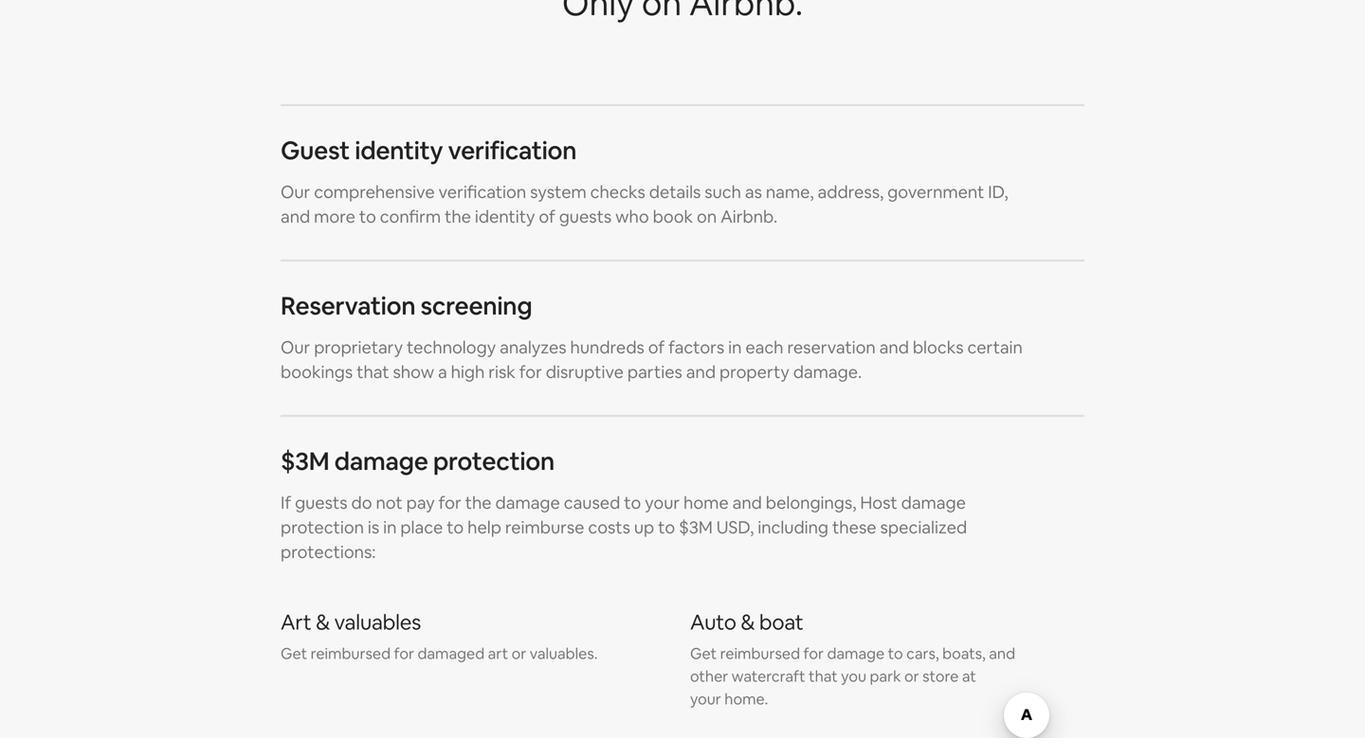 Task type: locate. For each thing, give the bounding box(es) containing it.
1 horizontal spatial guests
[[559, 206, 612, 228]]

and up usd,
[[733, 492, 762, 514]]

0 horizontal spatial guests
[[295, 492, 348, 514]]

bookings
[[281, 361, 353, 384]]

reimbursed up watercraft
[[720, 644, 800, 664]]

more
[[314, 206, 355, 228]]

and down factors
[[686, 361, 716, 384]]

1 vertical spatial our
[[281, 337, 310, 359]]

park
[[870, 667, 901, 687]]

and inside auto & boat get reimbursed for damage to cars, boats, and other watercraft that you park or store at your home.
[[989, 644, 1015, 664]]

1 vertical spatial $3m
[[679, 517, 713, 539]]

2 our from the top
[[281, 337, 310, 359]]

verification
[[448, 135, 577, 166], [439, 181, 526, 203]]

$3m damage protection
[[281, 446, 555, 477]]

0 vertical spatial the
[[445, 206, 471, 228]]

and
[[281, 206, 310, 228], [880, 337, 909, 359], [686, 361, 716, 384], [733, 492, 762, 514], [989, 644, 1015, 664]]

0 vertical spatial $3m
[[281, 446, 329, 477]]

0 horizontal spatial or
[[512, 644, 526, 664]]

reimbursed
[[311, 644, 391, 664], [720, 644, 800, 664]]

our up the bookings
[[281, 337, 310, 359]]

0 horizontal spatial in
[[383, 517, 397, 539]]

analyzes
[[500, 337, 567, 359]]

technology
[[407, 337, 496, 359]]

of down system at the left
[[539, 206, 555, 228]]

damage
[[334, 446, 428, 477], [495, 492, 560, 514], [901, 492, 966, 514], [827, 644, 885, 664]]

reimbursed for & boat
[[720, 644, 800, 664]]

our inside our proprietary technology analyzes hundreds of factors in each reservation and blocks certain bookings that show a high risk for disruptive parties and property damage.
[[281, 337, 310, 359]]

1 reimbursed from the left
[[311, 644, 391, 664]]

reimbursed down & valuables
[[311, 644, 391, 664]]

verification down guest identity verification
[[439, 181, 526, 203]]

1 vertical spatial verification
[[439, 181, 526, 203]]

for down analyzes at top
[[519, 361, 542, 384]]

if
[[281, 492, 291, 514]]

in left each
[[728, 337, 742, 359]]

high
[[451, 361, 485, 384]]

0 horizontal spatial that
[[357, 361, 389, 384]]

or right "art"
[[512, 644, 526, 664]]

to up park
[[888, 644, 903, 664]]

guests down system at the left
[[559, 206, 612, 228]]

or
[[512, 644, 526, 664], [905, 667, 919, 687]]

belongings,
[[766, 492, 857, 514]]

caused
[[564, 492, 620, 514]]

host
[[860, 492, 898, 514]]

0 horizontal spatial reimbursed
[[311, 644, 391, 664]]

your
[[645, 492, 680, 514]]

to up the up
[[624, 492, 641, 514]]

verification up system at the left
[[448, 135, 577, 166]]

protection up help
[[433, 446, 555, 477]]

damaged
[[418, 644, 485, 664]]

as
[[745, 181, 762, 203]]

1 vertical spatial that
[[809, 667, 838, 687]]

reimbursed inside auto & boat get reimbursed for damage to cars, boats, and other watercraft that you park or store at your home.
[[720, 644, 800, 664]]

art
[[488, 644, 508, 664]]

in
[[728, 337, 742, 359], [383, 517, 397, 539]]

home
[[684, 492, 729, 514]]

do
[[351, 492, 372, 514]]

risk
[[489, 361, 516, 384]]

that
[[357, 361, 389, 384], [809, 667, 838, 687]]

is
[[368, 517, 379, 539]]

including
[[758, 517, 829, 539]]

reimbursed inside 'art & valuables get reimbursed for damaged art or valuables.'
[[311, 644, 391, 664]]

1 horizontal spatial get
[[690, 644, 717, 664]]

the
[[445, 206, 471, 228], [465, 492, 492, 514]]

of inside our comprehensive verification system checks details such as name, address, government id, and more to confirm the identity of guests who book on airbnb.
[[539, 206, 555, 228]]

get down art
[[281, 644, 307, 664]]

and left more
[[281, 206, 310, 228]]

help
[[468, 517, 501, 539]]

1 horizontal spatial of
[[648, 337, 665, 359]]

that left you
[[809, 667, 838, 687]]

our down guest
[[281, 181, 310, 203]]

watercraft
[[732, 667, 805, 687]]

system
[[530, 181, 587, 203]]

identity down system at the left
[[475, 206, 535, 228]]

proprietary
[[314, 337, 403, 359]]

or down cars,
[[905, 667, 919, 687]]

damage up the specialized
[[901, 492, 966, 514]]

damage up you
[[827, 644, 885, 664]]

1 horizontal spatial $3m
[[679, 517, 713, 539]]

0 vertical spatial verification
[[448, 135, 577, 166]]

guests
[[559, 206, 612, 228], [295, 492, 348, 514]]

0 horizontal spatial get
[[281, 644, 307, 664]]

our for guest identity verification
[[281, 181, 310, 203]]

the inside our comprehensive verification system checks details such as name, address, government id, and more to confirm the identity of guests who book on airbnb.
[[445, 206, 471, 228]]

1 vertical spatial protection
[[281, 517, 364, 539]]

& valuables
[[316, 609, 421, 636]]

such
[[705, 181, 741, 203]]

reimburse
[[505, 517, 584, 539]]

to down "comprehensive" at the left top of page
[[359, 206, 376, 228]]

protection inside if guests do not pay for the damage caused to your home and belongings, host damage protection is in place to help reimburse costs up to $3m usd, including these specialized protections:
[[281, 517, 364, 539]]

1 vertical spatial or
[[905, 667, 919, 687]]

certain
[[968, 337, 1023, 359]]

each
[[746, 337, 784, 359]]

1 horizontal spatial protection
[[433, 446, 555, 477]]

$3m up if
[[281, 446, 329, 477]]

get up other
[[690, 644, 717, 664]]

show
[[393, 361, 434, 384]]

on airbnb.
[[697, 206, 778, 228]]

$3m
[[281, 446, 329, 477], [679, 517, 713, 539]]

protection up protections:
[[281, 517, 364, 539]]

address,
[[818, 181, 884, 203]]

0 vertical spatial that
[[357, 361, 389, 384]]

checks
[[590, 181, 646, 203]]

art
[[281, 609, 311, 636]]

1 horizontal spatial identity
[[475, 206, 535, 228]]

get inside auto & boat get reimbursed for damage to cars, boats, and other watercraft that you park or store at your home.
[[690, 644, 717, 664]]

not
[[376, 492, 403, 514]]

1 horizontal spatial reimbursed
[[720, 644, 800, 664]]

for inside if guests do not pay for the damage caused to your home and belongings, host damage protection is in place to help reimburse costs up to $3m usd, including these specialized protections:
[[439, 492, 461, 514]]

our inside our comprehensive verification system checks details such as name, address, government id, and more to confirm the identity of guests who book on airbnb.
[[281, 181, 310, 203]]

to
[[359, 206, 376, 228], [624, 492, 641, 514], [447, 517, 464, 539], [658, 517, 675, 539], [888, 644, 903, 664]]

details
[[649, 181, 701, 203]]

1 horizontal spatial that
[[809, 667, 838, 687]]

0 vertical spatial our
[[281, 181, 310, 203]]

1 horizontal spatial in
[[728, 337, 742, 359]]

0 vertical spatial or
[[512, 644, 526, 664]]

for left damaged
[[394, 644, 414, 664]]

0 vertical spatial protection
[[433, 446, 555, 477]]

or inside auto & boat get reimbursed for damage to cars, boats, and other watercraft that you park or store at your home.
[[905, 667, 919, 687]]

0 horizontal spatial protection
[[281, 517, 364, 539]]

0 vertical spatial of
[[539, 206, 555, 228]]

1 horizontal spatial or
[[905, 667, 919, 687]]

protection
[[433, 446, 555, 477], [281, 517, 364, 539]]

1 our from the top
[[281, 181, 310, 203]]

1 vertical spatial identity
[[475, 206, 535, 228]]

government
[[888, 181, 984, 203]]

damage up "reimburse" in the bottom left of the page
[[495, 492, 560, 514]]

2 get from the left
[[690, 644, 717, 664]]

the inside if guests do not pay for the damage caused to your home and belongings, host damage protection is in place to help reimburse costs up to $3m usd, including these specialized protections:
[[465, 492, 492, 514]]

for right pay
[[439, 492, 461, 514]]

pay
[[406, 492, 435, 514]]

0 horizontal spatial of
[[539, 206, 555, 228]]

1 vertical spatial in
[[383, 517, 397, 539]]

for up watercraft
[[804, 644, 824, 664]]

0 vertical spatial guests
[[559, 206, 612, 228]]

for
[[519, 361, 542, 384], [439, 492, 461, 514], [394, 644, 414, 664], [804, 644, 824, 664]]

art & valuables get reimbursed for damaged art or valuables.
[[281, 609, 598, 664]]

of up parties
[[648, 337, 665, 359]]

or inside 'art & valuables get reimbursed for damaged art or valuables.'
[[512, 644, 526, 664]]

reimbursed for & valuables
[[311, 644, 391, 664]]

0 vertical spatial in
[[728, 337, 742, 359]]

$3m down home
[[679, 517, 713, 539]]

1 vertical spatial guests
[[295, 492, 348, 514]]

our
[[281, 181, 310, 203], [281, 337, 310, 359]]

in right 'is'
[[383, 517, 397, 539]]

usd,
[[717, 517, 754, 539]]

1 vertical spatial the
[[465, 492, 492, 514]]

1 vertical spatial of
[[648, 337, 665, 359]]

& boat
[[741, 609, 803, 636]]

identity up "comprehensive" at the left top of page
[[355, 135, 443, 166]]

get inside 'art & valuables get reimbursed for damaged art or valuables.'
[[281, 644, 307, 664]]

that down proprietary
[[357, 361, 389, 384]]

and right "boats,"
[[989, 644, 1015, 664]]

0 horizontal spatial identity
[[355, 135, 443, 166]]

the right confirm
[[445, 206, 471, 228]]

guests right if
[[295, 492, 348, 514]]

a
[[438, 361, 447, 384]]

2 reimbursed from the left
[[720, 644, 800, 664]]

that inside auto & boat get reimbursed for damage to cars, boats, and other watercraft that you park or store at your home.
[[809, 667, 838, 687]]

protections:
[[281, 541, 376, 564]]

boats,
[[943, 644, 986, 664]]

up
[[634, 517, 654, 539]]

for inside auto & boat get reimbursed for damage to cars, boats, and other watercraft that you park or store at your home.
[[804, 644, 824, 664]]

auto
[[690, 609, 736, 636]]

the up help
[[465, 492, 492, 514]]

verification inside our comprehensive verification system checks details such as name, address, government id, and more to confirm the identity of guests who book on airbnb.
[[439, 181, 526, 203]]

get
[[281, 644, 307, 664], [690, 644, 717, 664]]

to right the up
[[658, 517, 675, 539]]

of
[[539, 206, 555, 228], [648, 337, 665, 359]]

1 get from the left
[[281, 644, 307, 664]]

identity
[[355, 135, 443, 166], [475, 206, 535, 228]]



Task type: describe. For each thing, give the bounding box(es) containing it.
hundreds
[[570, 337, 645, 359]]

you
[[841, 667, 867, 687]]

guests inside if guests do not pay for the damage caused to your home and belongings, host damage protection is in place to help reimburse costs up to $3m usd, including these specialized protections:
[[295, 492, 348, 514]]

and left the blocks
[[880, 337, 909, 359]]

book
[[653, 206, 693, 228]]

at
[[962, 667, 976, 687]]

comprehensive
[[314, 181, 435, 203]]

verification for identity
[[448, 135, 577, 166]]

of inside our proprietary technology analyzes hundreds of factors in each reservation and blocks certain bookings that show a high risk for disruptive parties and property damage.
[[648, 337, 665, 359]]

who
[[615, 206, 649, 228]]

property damage.
[[720, 361, 862, 384]]

for inside 'art & valuables get reimbursed for damaged art or valuables.'
[[394, 644, 414, 664]]

disruptive
[[546, 361, 624, 384]]

and inside our comprehensive verification system checks details such as name, address, government id, and more to confirm the identity of guests who book on airbnb.
[[281, 206, 310, 228]]

auto & boat get reimbursed for damage to cars, boats, and other watercraft that you park or store at your home.
[[690, 609, 1015, 709]]

reservation
[[281, 290, 416, 322]]

store
[[923, 667, 959, 687]]

in inside if guests do not pay for the damage caused to your home and belongings, host damage protection is in place to help reimburse costs up to $3m usd, including these specialized protections:
[[383, 517, 397, 539]]

our comprehensive verification system checks details such as name, address, government id, and more to confirm the identity of guests who book on airbnb.
[[281, 181, 1008, 228]]

place
[[400, 517, 443, 539]]

guest
[[281, 135, 350, 166]]

and inside if guests do not pay for the damage caused to your home and belongings, host damage protection is in place to help reimburse costs up to $3m usd, including these specialized protections:
[[733, 492, 762, 514]]

valuables.
[[530, 644, 598, 664]]

specialized
[[880, 517, 967, 539]]

id,
[[988, 181, 1008, 203]]

our proprietary technology analyzes hundreds of factors in each reservation and blocks certain bookings that show a high risk for disruptive parties and property damage.
[[281, 337, 1023, 384]]

damage up not
[[334, 446, 428, 477]]

blocks
[[913, 337, 964, 359]]

factors
[[669, 337, 725, 359]]

parties
[[628, 361, 683, 384]]

verification for comprehensive
[[439, 181, 526, 203]]

to left help
[[447, 517, 464, 539]]

costs
[[588, 517, 630, 539]]

0 vertical spatial identity
[[355, 135, 443, 166]]

guests inside our comprehensive verification system checks details such as name, address, government id, and more to confirm the identity of guests who book on airbnb.
[[559, 206, 612, 228]]

confirm
[[380, 206, 441, 228]]

name,
[[766, 181, 814, 203]]

reservation screening
[[281, 290, 532, 322]]

that inside our proprietary technology analyzes hundreds of factors in each reservation and blocks certain bookings that show a high risk for disruptive parties and property damage.
[[357, 361, 389, 384]]

if guests do not pay for the damage caused to your home and belongings, host damage protection is in place to help reimburse costs up to $3m usd, including these specialized protections:
[[281, 492, 967, 564]]

our for reservation screening
[[281, 337, 310, 359]]

get for auto & boat
[[690, 644, 717, 664]]

get for art & valuables
[[281, 644, 307, 664]]

reservation
[[787, 337, 876, 359]]

these
[[832, 517, 877, 539]]

to inside auto & boat get reimbursed for damage to cars, boats, and other watercraft that you park or store at your home.
[[888, 644, 903, 664]]

cars,
[[906, 644, 939, 664]]

0 horizontal spatial $3m
[[281, 446, 329, 477]]

damage inside auto & boat get reimbursed for damage to cars, boats, and other watercraft that you park or store at your home.
[[827, 644, 885, 664]]

your home.
[[690, 690, 768, 709]]

for inside our proprietary technology analyzes hundreds of factors in each reservation and blocks certain bookings that show a high risk for disruptive parties and property damage.
[[519, 361, 542, 384]]

identity inside our comprehensive verification system checks details such as name, address, government id, and more to confirm the identity of guests who book on airbnb.
[[475, 206, 535, 228]]

guest identity verification
[[281, 135, 577, 166]]

other
[[690, 667, 728, 687]]

$3m inside if guests do not pay for the damage caused to your home and belongings, host damage protection is in place to help reimburse costs up to $3m usd, including these specialized protections:
[[679, 517, 713, 539]]

to inside our comprehensive verification system checks details such as name, address, government id, and more to confirm the identity of guests who book on airbnb.
[[359, 206, 376, 228]]

in inside our proprietary technology analyzes hundreds of factors in each reservation and blocks certain bookings that show a high risk for disruptive parties and property damage.
[[728, 337, 742, 359]]

screening
[[421, 290, 532, 322]]



Task type: vqa. For each thing, say whether or not it's contained in the screenshot.
the middle '2023'
no



